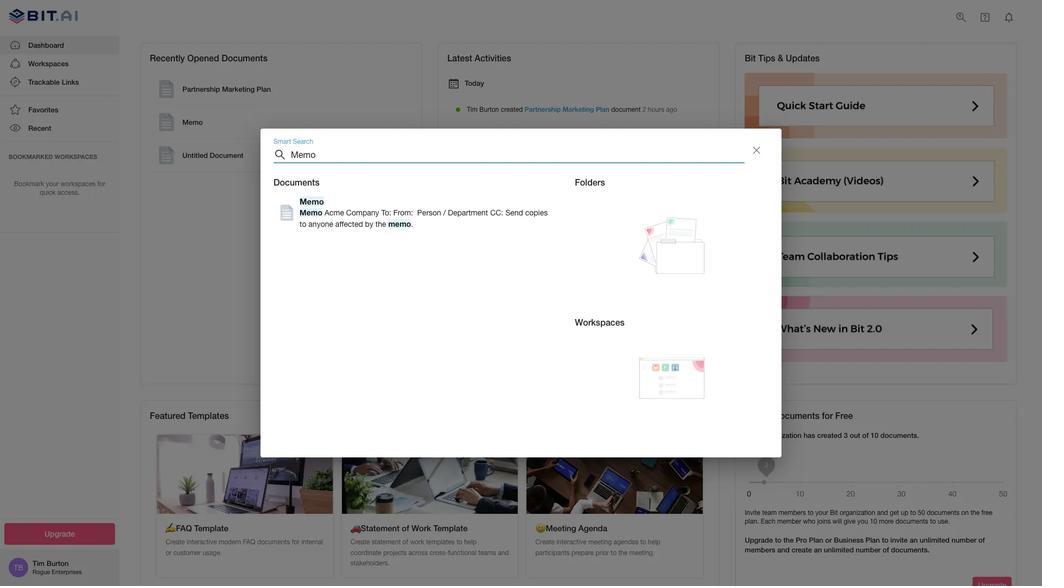 Task type: describe. For each thing, give the bounding box(es) containing it.
upgrade to the pro plan or business plan to invite an unlimited number of members and create an unlimited number of documents.
[[745, 536, 986, 555]]

0 horizontal spatial number
[[856, 546, 881, 555]]

get
[[891, 509, 900, 517]]

🚗statement
[[351, 524, 400, 533]]

templates
[[426, 539, 455, 547]]

workspaces inside workspaces "button"
[[28, 59, 69, 68]]

document 2 days ago
[[545, 184, 610, 192]]

bit inside the invite team members to your bit organization and get up to 50 documents on the free plan. each member who joins will give you 10 more documents to use.
[[831, 509, 839, 517]]

bit tips & updates
[[745, 53, 820, 63]]

0 vertical spatial organization
[[762, 431, 802, 440]]

memo link
[[152, 108, 411, 137]]

company
[[346, 209, 379, 217]]

tb
[[14, 564, 23, 572]]

team
[[763, 509, 777, 517]]

cc:
[[491, 209, 504, 217]]

2 vertical spatial created
[[818, 431, 843, 440]]

favorites
[[28, 105, 58, 114]]

hours inside tim burton created marketing team workspace 2 hours ago
[[616, 128, 632, 135]]

pro
[[796, 536, 808, 545]]

featured templates
[[150, 410, 229, 421]]

document
[[210, 151, 244, 160]]

across
[[409, 550, 428, 557]]

from:
[[394, 209, 413, 217]]

favorites button
[[0, 101, 119, 119]]

prior
[[596, 550, 609, 557]]

😀meeting
[[536, 524, 577, 533]]

1 vertical spatial marketing
[[563, 105, 594, 114]]

plan.
[[745, 518, 760, 526]]

trackable
[[28, 78, 60, 86]]

the inside create interactive meeting agendas to help participants prepare prior to the meeting.
[[619, 550, 628, 557]]

0 horizontal spatial an
[[815, 546, 823, 555]]

0 horizontal spatial bit
[[745, 53, 756, 63]]

ago inside tim burton created marketing team workspace 2 hours ago
[[634, 128, 645, 135]]

1
[[617, 241, 620, 248]]

each
[[761, 518, 776, 526]]

dashboard
[[28, 41, 64, 49]]

department
[[448, 209, 488, 217]]

1 vertical spatial document
[[546, 184, 576, 192]]

memo
[[389, 219, 411, 228]]

to left use.
[[931, 518, 937, 526]]

stakeholders.
[[351, 560, 390, 568]]

created for partnership
[[501, 106, 523, 114]]

up
[[902, 509, 909, 517]]

nov 08, 2023
[[465, 214, 507, 222]]

the inside acme company  to:  from:  person / department  cc:  send copies to anyone affected by the
[[376, 220, 386, 228]]

invite
[[745, 509, 761, 517]]

the inside the invite team members to your bit organization and get up to 50 documents on the free plan. each member who joins will give you 10 more documents to use.
[[971, 509, 980, 517]]

statement
[[372, 539, 401, 547]]

to:
[[382, 209, 392, 217]]

days
[[583, 184, 597, 192]]

for inside create interactive modern faq documents for internal or customer usage.
[[292, 539, 300, 547]]

0 vertical spatial partnership marketing plan link
[[152, 75, 411, 103]]

business
[[835, 536, 864, 545]]

for for documents
[[823, 410, 834, 421]]

✍️faq template
[[166, 524, 229, 533]]

bookmarked
[[9, 153, 53, 160]]

latest activities
[[448, 53, 512, 63]]

interactive for template
[[187, 539, 217, 547]]

or inside create interactive modern faq documents for internal or customer usage.
[[166, 550, 172, 557]]

create for 🚗statement of work template
[[351, 539, 370, 547]]

burton for partnership marketing plan
[[480, 106, 499, 114]]

plan right 'pro'
[[810, 536, 824, 545]]

acme
[[325, 209, 344, 217]]

and inside the invite team members to your bit organization and get up to 50 documents on the free plan. each member who joins will give you 10 more documents to use.
[[878, 509, 889, 517]]

trackable links
[[28, 78, 79, 86]]

1 horizontal spatial number
[[952, 536, 977, 545]]

1 vertical spatial memo
[[300, 197, 324, 206]]

free
[[836, 410, 854, 421]]

access.
[[57, 189, 80, 197]]

to right the up
[[911, 509, 917, 517]]

nov
[[465, 214, 478, 222]]

your inside bookmark your workspaces for quick access.
[[46, 180, 59, 188]]

your inside the invite team members to your bit organization and get up to 50 documents on the free plan. each member who joins will give you 10 more documents to use.
[[816, 509, 829, 517]]

0 vertical spatial documents
[[928, 509, 960, 517]]

2 vertical spatial 2
[[578, 184, 581, 192]]

recently
[[150, 53, 185, 63]]

tim for partnership marketing plan
[[467, 106, 478, 114]]

untitled document
[[183, 151, 244, 160]]

dialog containing documents
[[261, 129, 782, 458]]

2 template from the left
[[434, 524, 468, 533]]

out
[[850, 431, 861, 440]]

bookmark your workspaces for quick access.
[[14, 180, 105, 197]]

latest
[[448, 53, 473, 63]]

and inside create statement of work templates to help coordinate projects across cross-functional teams and stakeholders.
[[498, 550, 509, 557]]

create interactive meeting agendas to help participants prepare prior to the meeting.
[[536, 539, 661, 557]]

your organization has created 3 out of 10 documents.
[[745, 431, 920, 440]]

document inside 'tim burton created partnership marketing plan document 2 hours ago'
[[612, 106, 641, 114]]

meeting
[[589, 539, 612, 547]]

2 inside tim burton created marketing team workspace 2 hours ago
[[610, 128, 614, 135]]

and inside upgrade to the pro plan or business plan to invite an unlimited number of members and create an unlimited number of documents.
[[778, 546, 790, 555]]

activities
[[475, 53, 512, 63]]

2 inside 'tim burton created partnership marketing plan document 2 hours ago'
[[643, 106, 647, 114]]

upgrade for upgrade to the pro plan or business plan to invite an unlimited number of members and create an unlimited number of documents.
[[745, 536, 774, 545]]

tim inside tim burton rogue enterprises
[[33, 560, 45, 568]]

dashboard button
[[0, 36, 119, 54]]

tim burton rogue enterprises
[[33, 560, 82, 576]]

plan inside partnership marketing plan link
[[257, 85, 271, 94]]

😀meeting agenda
[[536, 524, 608, 533]]

0 horizontal spatial 50
[[762, 410, 772, 421]]

tim burton created partnership marketing plan document 2 hours ago
[[467, 105, 678, 114]]

memo .
[[389, 219, 414, 228]]

🚗statement of work template
[[351, 524, 468, 533]]

help inside create interactive meeting agendas to help participants prepare prior to the meeting.
[[648, 539, 661, 547]]

affected
[[336, 220, 363, 228]]

functional
[[448, 550, 477, 557]]

create for 😀meeting agenda
[[536, 539, 555, 547]]

get 50 documents for free
[[745, 410, 854, 421]]

of inside create statement of work templates to help coordinate projects across cross-functional teams and stakeholders.
[[403, 539, 408, 547]]

meeting.
[[630, 550, 655, 557]]

will
[[833, 518, 843, 526]]

templates
[[188, 410, 229, 421]]

to inside create statement of work templates to help coordinate projects across cross-functional teams and stakeholders.
[[457, 539, 463, 547]]

upgrade for upgrade
[[45, 529, 75, 539]]

0 vertical spatial documents.
[[881, 431, 920, 440]]

more
[[880, 518, 894, 526]]

quick
[[40, 189, 56, 197]]

recent
[[28, 124, 51, 133]]

projects
[[384, 550, 407, 557]]

/
[[444, 209, 446, 217]]

send
[[506, 209, 524, 217]]



Task type: vqa. For each thing, say whether or not it's contained in the screenshot.
'to' within the cc: send copies to anyone affected by the memo.
no



Task type: locate. For each thing, give the bounding box(es) containing it.
on
[[962, 509, 970, 517]]

documents inside dialog
[[274, 177, 320, 187]]

1 vertical spatial tim
[[467, 128, 478, 135]]

template
[[194, 524, 229, 533], [434, 524, 468, 533]]

to inside acme company  to:  from:  person / department  cc:  send copies to anyone affected by the
[[300, 220, 307, 228]]

0 horizontal spatial partnership
[[183, 85, 220, 94]]

0 horizontal spatial create
[[166, 539, 185, 547]]

burton up last tuesday
[[480, 128, 499, 135]]

0 horizontal spatial or
[[166, 550, 172, 557]]

0 vertical spatial partnership
[[183, 85, 220, 94]]

1 horizontal spatial an
[[910, 536, 918, 545]]

interactive up usage.
[[187, 539, 217, 547]]

upgrade inside button
[[45, 529, 75, 539]]

0 vertical spatial 2
[[643, 106, 647, 114]]

organization up 'you'
[[840, 509, 876, 517]]

burton inside tim burton rogue enterprises
[[47, 560, 69, 568]]

joins
[[818, 518, 831, 526]]

&
[[778, 53, 784, 63]]

who
[[804, 518, 816, 526]]

0 horizontal spatial for
[[97, 180, 105, 188]]

create for ✍️faq template
[[166, 539, 185, 547]]

faq
[[243, 539, 256, 547]]

1 help from the left
[[464, 539, 477, 547]]

plan down 'you'
[[866, 536, 881, 545]]

free
[[982, 509, 993, 517]]

2 help from the left
[[648, 539, 661, 547]]

0 vertical spatial hours
[[648, 106, 665, 114]]

ago inside 'tim burton created partnership marketing plan document 2 hours ago'
[[667, 106, 678, 114]]

created inside tim burton created marketing team workspace 2 hours ago
[[501, 128, 523, 135]]

customer
[[173, 550, 201, 557]]

partnership down opened
[[183, 85, 220, 94]]

members inside upgrade to the pro plan or business plan to invite an unlimited number of members and create an unlimited number of documents.
[[745, 546, 776, 555]]

50 right the get
[[762, 410, 772, 421]]

Search documents, folders and workspaces text field
[[291, 146, 745, 163]]

1 horizontal spatial organization
[[840, 509, 876, 517]]

interactive down 😀meeting agenda
[[557, 539, 587, 547]]

agendas
[[614, 539, 639, 547]]

1 horizontal spatial your
[[816, 509, 829, 517]]

marketing team link
[[525, 127, 575, 135]]

create
[[166, 539, 185, 547], [351, 539, 370, 547], [536, 539, 555, 547]]

recent button
[[0, 119, 119, 138]]

trackable links button
[[0, 73, 119, 91]]

and up more
[[878, 509, 889, 517]]

1 vertical spatial bit
[[831, 509, 839, 517]]

number
[[952, 536, 977, 545], [856, 546, 881, 555]]

0 vertical spatial for
[[97, 180, 105, 188]]

create interactive modern faq documents for internal or customer usage.
[[166, 539, 323, 557]]

opened
[[187, 53, 219, 63]]

documents. inside upgrade to the pro plan or business plan to invite an unlimited number of members and create an unlimited number of documents.
[[892, 546, 930, 555]]

unlimited down business
[[824, 546, 854, 555]]

an right invite
[[910, 536, 918, 545]]

search
[[293, 138, 313, 145]]

tim inside 'tim burton created partnership marketing plan document 2 hours ago'
[[467, 106, 478, 114]]

organization
[[762, 431, 802, 440], [840, 509, 876, 517]]

1 vertical spatial number
[[856, 546, 881, 555]]

and right teams
[[498, 550, 509, 557]]

plan up memo link
[[257, 85, 271, 94]]

documents. right out
[[881, 431, 920, 440]]

copies
[[526, 209, 548, 217]]

2 interactive from the left
[[557, 539, 587, 547]]

unlimited down use.
[[920, 536, 950, 545]]

1 create from the left
[[166, 539, 185, 547]]

for inside bookmark your workspaces for quick access.
[[97, 180, 105, 188]]

0 horizontal spatial your
[[46, 180, 59, 188]]

tim down today
[[467, 106, 478, 114]]

tips
[[759, 53, 776, 63]]

the right the "by"
[[376, 220, 386, 228]]

cross-
[[430, 550, 448, 557]]

invite team members to your bit organization and get up to 50 documents on the free plan. each member who joins will give you 10 more documents to use.
[[745, 509, 993, 526]]

to left anyone
[[300, 220, 307, 228]]

1 vertical spatial hours
[[616, 128, 632, 135]]

documents for get 50 documents for free
[[774, 410, 820, 421]]

bit
[[745, 53, 756, 63], [831, 509, 839, 517]]

50 inside the invite team members to your bit organization and get up to 50 documents on the free plan. each member who joins will give you 10 more documents to use.
[[919, 509, 926, 517]]

1 horizontal spatial documents
[[274, 177, 320, 187]]

for for workspaces
[[97, 180, 105, 188]]

the
[[376, 220, 386, 228], [971, 509, 980, 517], [784, 536, 794, 545], [619, 550, 628, 557]]

burton inside 'tim burton created partnership marketing plan document 2 hours ago'
[[480, 106, 499, 114]]

smart
[[274, 138, 291, 145]]

1 horizontal spatial unlimited
[[920, 536, 950, 545]]

1 vertical spatial created
[[501, 128, 523, 135]]

0 vertical spatial tim
[[467, 106, 478, 114]]

0 horizontal spatial workspaces
[[28, 59, 69, 68]]

1 vertical spatial documents.
[[892, 546, 930, 555]]

0 horizontal spatial hours
[[616, 128, 632, 135]]

✍️faq template image
[[157, 435, 333, 514]]

work
[[412, 524, 431, 533]]

rogue
[[33, 569, 50, 576]]

documents inside create interactive modern faq documents for internal or customer usage.
[[258, 539, 290, 547]]

the left 'pro'
[[784, 536, 794, 545]]

10 right 'you'
[[871, 518, 878, 526]]

hours inside 'tim burton created partnership marketing plan document 2 hours ago'
[[648, 106, 665, 114]]

create up participants
[[536, 539, 555, 547]]

organization down get 50 documents for free
[[762, 431, 802, 440]]

the right on on the bottom right
[[971, 509, 980, 517]]

0 horizontal spatial unlimited
[[824, 546, 854, 555]]

burton for marketing team
[[480, 128, 499, 135]]

plan
[[257, 85, 271, 94], [596, 105, 610, 114], [810, 536, 824, 545], [866, 536, 881, 545]]

0 horizontal spatial marketing
[[222, 85, 255, 94]]

2 horizontal spatial create
[[536, 539, 555, 547]]

tim up rogue on the left
[[33, 560, 45, 568]]

and left create
[[778, 546, 790, 555]]

template up templates
[[434, 524, 468, 533]]

your
[[46, 180, 59, 188], [816, 509, 829, 517]]

1 vertical spatial burton
[[480, 128, 499, 135]]

1 vertical spatial partnership marketing plan link
[[525, 105, 610, 114]]

dialog
[[261, 129, 782, 458]]

interactive for agenda
[[557, 539, 587, 547]]

10 inside the invite team members to your bit organization and get up to 50 documents on the free plan. each member who joins will give you 10 more documents to use.
[[871, 518, 878, 526]]

help inside create statement of work templates to help coordinate projects across cross-functional teams and stakeholders.
[[464, 539, 477, 547]]

interactive inside create interactive meeting agendas to help participants prepare prior to the meeting.
[[557, 539, 587, 547]]

members up member
[[779, 509, 807, 517]]

create inside create interactive meeting agendas to help participants prepare prior to the meeting.
[[536, 539, 555, 547]]

number down on on the bottom right
[[952, 536, 977, 545]]

interactive
[[187, 539, 217, 547], [557, 539, 587, 547]]

acme company  to:  from:  person / department  cc:  send copies to anyone affected by the
[[300, 209, 548, 228]]

created
[[501, 106, 523, 114], [501, 128, 523, 135], [818, 431, 843, 440]]

0 vertical spatial documents
[[222, 53, 268, 63]]

documents down the up
[[896, 518, 929, 526]]

tim
[[467, 106, 478, 114], [467, 128, 478, 135], [33, 560, 45, 568]]

documents up use.
[[928, 509, 960, 517]]

1 horizontal spatial for
[[292, 539, 300, 547]]

😀meeting agenda image
[[527, 435, 703, 514]]

0 vertical spatial members
[[779, 509, 807, 517]]

or left customer
[[166, 550, 172, 557]]

workspace
[[577, 128, 609, 135]]

workspaces
[[55, 153, 97, 160]]

10 right out
[[871, 431, 879, 440]]

partnership marketing plan link up memo link
[[152, 75, 411, 103]]

last tuesday
[[465, 157, 508, 166]]

0 vertical spatial your
[[46, 180, 59, 188]]

for right workspaces
[[97, 180, 105, 188]]

week
[[622, 241, 637, 248]]

1 vertical spatial 2
[[610, 128, 614, 135]]

create inside create interactive modern faq documents for internal or customer usage.
[[166, 539, 185, 547]]

create statement of work templates to help coordinate projects across cross-functional teams and stakeholders.
[[351, 539, 509, 568]]

work
[[410, 539, 425, 547]]

created for marketing
[[501, 128, 523, 135]]

partnership marketing plan
[[183, 85, 271, 94]]

0 vertical spatial number
[[952, 536, 977, 545]]

marketing up team
[[563, 105, 594, 114]]

1 interactive from the left
[[187, 539, 217, 547]]

or inside upgrade to the pro plan or business plan to invite an unlimited number of members and create an unlimited number of documents.
[[826, 536, 833, 545]]

1 vertical spatial workspaces
[[575, 317, 625, 328]]

1 horizontal spatial or
[[826, 536, 833, 545]]

burton inside tim burton created marketing team workspace 2 hours ago
[[480, 128, 499, 135]]

members
[[779, 509, 807, 517], [745, 546, 776, 555]]

workspaces inside dialog
[[575, 317, 625, 328]]

1 horizontal spatial marketing
[[525, 127, 557, 135]]

1 horizontal spatial members
[[779, 509, 807, 517]]

documents.
[[881, 431, 920, 440], [892, 546, 930, 555]]

help up meeting.
[[648, 539, 661, 547]]

2 vertical spatial marketing
[[525, 127, 557, 135]]

1 horizontal spatial bit
[[831, 509, 839, 517]]

0 horizontal spatial 2
[[578, 184, 581, 192]]

08,
[[480, 214, 490, 222]]

partnership marketing plan link up team
[[525, 105, 610, 114]]

to up functional
[[457, 539, 463, 547]]

1 vertical spatial 50
[[919, 509, 926, 517]]

documents for recently opened documents
[[222, 53, 268, 63]]

interactive inside create interactive modern faq documents for internal or customer usage.
[[187, 539, 217, 547]]

documents up the partnership marketing plan
[[222, 53, 268, 63]]

1 vertical spatial or
[[166, 550, 172, 557]]

0 horizontal spatial and
[[498, 550, 509, 557]]

coordinate
[[351, 550, 382, 557]]

for left internal
[[292, 539, 300, 547]]

bit up will
[[831, 509, 839, 517]]

2 horizontal spatial and
[[878, 509, 889, 517]]

0 vertical spatial workspaces
[[28, 59, 69, 68]]

number down business
[[856, 546, 881, 555]]

10
[[871, 431, 879, 440], [871, 518, 878, 526]]

.
[[411, 220, 414, 228]]

0 horizontal spatial partnership marketing plan link
[[152, 75, 411, 103]]

documents down untitled document link
[[274, 177, 320, 187]]

2 create from the left
[[351, 539, 370, 547]]

an right create
[[815, 546, 823, 555]]

0 horizontal spatial interactive
[[187, 539, 217, 547]]

the inside upgrade to the pro plan or business plan to invite an unlimited number of members and create an unlimited number of documents.
[[784, 536, 794, 545]]

team
[[558, 127, 575, 135]]

0 vertical spatial an
[[910, 536, 918, 545]]

1 horizontal spatial and
[[778, 546, 790, 555]]

help up functional
[[464, 539, 477, 547]]

documents right faq
[[258, 539, 290, 547]]

create
[[792, 546, 813, 555]]

0 vertical spatial unlimited
[[920, 536, 950, 545]]

upgrade button
[[4, 523, 115, 545]]

burton down today
[[480, 106, 499, 114]]

create down ✍️faq
[[166, 539, 185, 547]]

1 horizontal spatial 50
[[919, 509, 926, 517]]

organization inside the invite team members to your bit organization and get up to 50 documents on the free plan. each member who joins will give you 10 more documents to use.
[[840, 509, 876, 517]]

1 template from the left
[[194, 524, 229, 533]]

smart search
[[274, 138, 313, 145]]

your up joins
[[816, 509, 829, 517]]

burton up enterprises
[[47, 560, 69, 568]]

create up coordinate
[[351, 539, 370, 547]]

bit left tips
[[745, 53, 756, 63]]

0 vertical spatial created
[[501, 106, 523, 114]]

the down agendas
[[619, 550, 628, 557]]

0 vertical spatial or
[[826, 536, 833, 545]]

for left the free
[[823, 410, 834, 421]]

1 vertical spatial unlimited
[[824, 546, 854, 555]]

1 horizontal spatial upgrade
[[745, 536, 774, 545]]

50 right the up
[[919, 509, 926, 517]]

0 horizontal spatial template
[[194, 524, 229, 533]]

tim up last
[[467, 128, 478, 135]]

plan up workspace
[[596, 105, 610, 114]]

2
[[643, 106, 647, 114], [610, 128, 614, 135], [578, 184, 581, 192]]

0 horizontal spatial document
[[546, 184, 576, 192]]

0 vertical spatial burton
[[480, 106, 499, 114]]

template up modern
[[194, 524, 229, 533]]

1 horizontal spatial document
[[612, 106, 641, 114]]

modern
[[219, 539, 241, 547]]

upgrade up tim burton rogue enterprises
[[45, 529, 75, 539]]

anyone
[[309, 220, 333, 228]]

folders
[[575, 177, 606, 187]]

1 horizontal spatial interactive
[[557, 539, 587, 547]]

has
[[804, 431, 816, 440]]

your up quick
[[46, 180, 59, 188]]

marketing left team
[[525, 127, 557, 135]]

1 horizontal spatial hours
[[648, 106, 665, 114]]

0 vertical spatial document
[[612, 106, 641, 114]]

last
[[465, 157, 479, 166]]

or down joins
[[826, 536, 833, 545]]

1 horizontal spatial partnership
[[525, 105, 561, 114]]

ago
[[667, 106, 678, 114], [634, 128, 645, 135], [599, 184, 610, 192], [639, 241, 650, 248]]

get
[[745, 410, 760, 421]]

members inside the invite team members to your bit organization and get up to 50 documents on the free plan. each member who joins will give you 10 more documents to use.
[[779, 509, 807, 517]]

documents up has in the bottom of the page
[[774, 410, 820, 421]]

0 horizontal spatial organization
[[762, 431, 802, 440]]

your
[[745, 431, 760, 440]]

to down the each at the bottom right of page
[[776, 536, 782, 545]]

1 vertical spatial members
[[745, 546, 776, 555]]

to up meeting.
[[641, 539, 647, 547]]

2 horizontal spatial marketing
[[563, 105, 594, 114]]

to up who
[[808, 509, 814, 517]]

✍️faq
[[166, 524, 192, 533]]

0 horizontal spatial documents
[[222, 53, 268, 63]]

0 vertical spatial 50
[[762, 410, 772, 421]]

members down the each at the bottom right of page
[[745, 546, 776, 555]]

1 horizontal spatial partnership marketing plan link
[[525, 105, 610, 114]]

enterprises
[[52, 569, 82, 576]]

marketing down recently opened documents
[[222, 85, 255, 94]]

unlimited
[[920, 536, 950, 545], [824, 546, 854, 555]]

help
[[464, 539, 477, 547], [648, 539, 661, 547]]

1 horizontal spatial create
[[351, 539, 370, 547]]

1 vertical spatial for
[[823, 410, 834, 421]]

0 vertical spatial memo
[[183, 118, 203, 127]]

workspaces button
[[0, 54, 119, 73]]

to left invite
[[883, 536, 889, 545]]

2 horizontal spatial documents
[[774, 410, 820, 421]]

2 horizontal spatial 2
[[643, 106, 647, 114]]

1 vertical spatial partnership
[[525, 105, 561, 114]]

1 vertical spatial your
[[816, 509, 829, 517]]

bookmark
[[14, 180, 44, 188]]

2 vertical spatial memo
[[300, 208, 323, 217]]

0 vertical spatial 10
[[871, 431, 879, 440]]

2 vertical spatial for
[[292, 539, 300, 547]]

2023
[[492, 214, 507, 222]]

tuesday
[[481, 157, 508, 166]]

1 vertical spatial 10
[[871, 518, 878, 526]]

to right prior
[[611, 550, 617, 557]]

3 create from the left
[[536, 539, 555, 547]]

partnership up marketing team 'link'
[[525, 105, 561, 114]]

upgrade inside upgrade to the pro plan or business plan to invite an unlimited number of members and create an unlimited number of documents.
[[745, 536, 774, 545]]

🚗statement of work template image
[[342, 435, 518, 514]]

upgrade down plan.
[[745, 536, 774, 545]]

create inside create statement of work templates to help coordinate projects across cross-functional teams and stakeholders.
[[351, 539, 370, 547]]

workspaces
[[28, 59, 69, 68], [575, 317, 625, 328]]

documents. down invite
[[892, 546, 930, 555]]

documents
[[928, 509, 960, 517], [896, 518, 929, 526], [258, 539, 290, 547]]

tim for marketing team
[[467, 128, 478, 135]]

1 horizontal spatial 2
[[610, 128, 614, 135]]

created inside 'tim burton created partnership marketing plan document 2 hours ago'
[[501, 106, 523, 114]]

prepare
[[572, 550, 594, 557]]

1 vertical spatial organization
[[840, 509, 876, 517]]

1 vertical spatial documents
[[896, 518, 929, 526]]

0 horizontal spatial upgrade
[[45, 529, 75, 539]]

and
[[878, 509, 889, 517], [778, 546, 790, 555], [498, 550, 509, 557]]

untitled
[[183, 151, 208, 160]]

0 horizontal spatial members
[[745, 546, 776, 555]]

tim inside tim burton created marketing team workspace 2 hours ago
[[467, 128, 478, 135]]

invite
[[891, 536, 908, 545]]

0 vertical spatial marketing
[[222, 85, 255, 94]]

2 horizontal spatial for
[[823, 410, 834, 421]]



